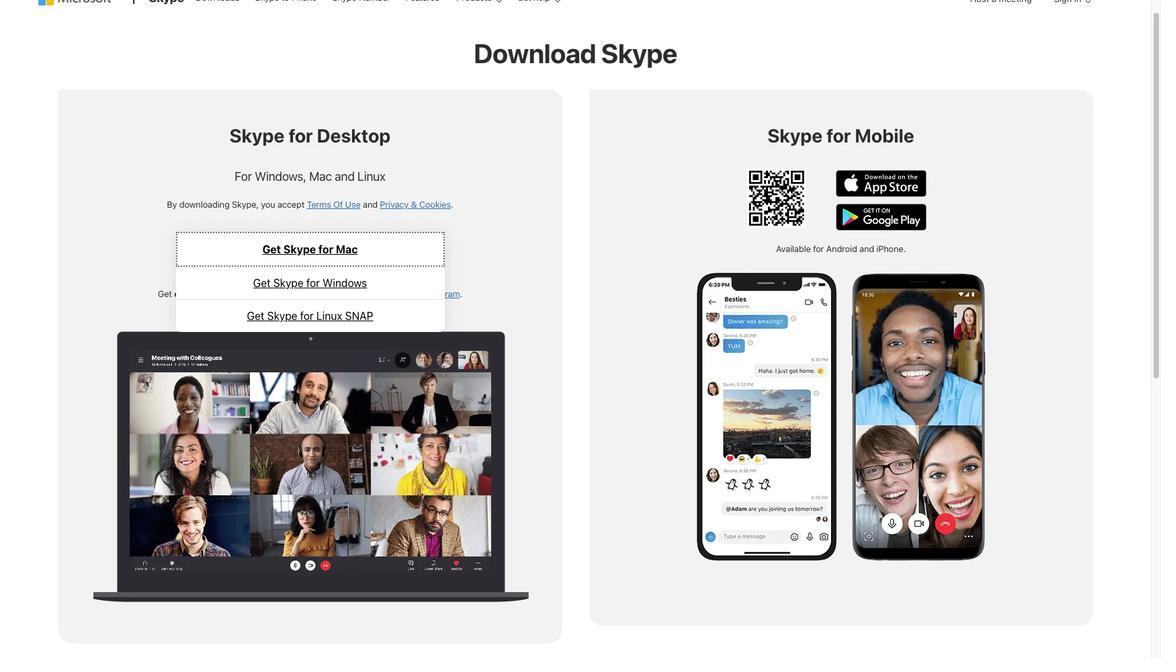 Task type: describe. For each thing, give the bounding box(es) containing it.
windows,
[[255, 169, 306, 184]]

download skype
[[474, 37, 678, 69]]

terms
[[307, 199, 331, 210]]

to
[[229, 288, 237, 299]]

get left early
[[158, 288, 172, 299]]

accept
[[278, 199, 305, 210]]

of
[[334, 199, 343, 210]]

get skype for mac link inside list box
[[177, 233, 443, 266]]

. for privacy & cookies
[[451, 199, 454, 210]]

skype for desktop
[[230, 124, 391, 147]]

download
[[474, 37, 596, 69]]

1 vertical spatial and
[[363, 199, 378, 210]]

mac for get skype for mac link within the list box
[[336, 243, 358, 255]]

insider
[[398, 288, 424, 299]]

innovations
[[305, 288, 350, 299]]

the
[[239, 288, 252, 299]]

by
[[167, 199, 177, 210]]

available
[[776, 243, 811, 254]]

for windows, mac and linux
[[235, 169, 386, 184]]

download skype through qr code image
[[748, 169, 806, 228]]

get skype for linux snap
[[247, 310, 373, 322]]

get for get skype for mac link on top of get skype for windows
[[243, 242, 263, 256]]

windows
[[323, 277, 367, 289]]

terms of use link
[[307, 199, 361, 210]]

get for get skype for linux snap link
[[247, 310, 265, 322]]

early
[[174, 288, 195, 299]]

get skype for windows
[[253, 277, 367, 289]]

desktop
[[317, 124, 391, 147]]

get it on google play image
[[836, 204, 927, 230]]

access
[[197, 288, 227, 299]]

for inside "link"
[[307, 277, 320, 289]]

linux inside get skype for linux snap link
[[317, 310, 343, 322]]

privacy & cookies link
[[380, 199, 451, 210]]

microsoft image
[[38, 0, 111, 5]]



Task type: vqa. For each thing, say whether or not it's contained in the screenshot.
skype to phone LINK at top left
no



Task type: locate. For each thing, give the bounding box(es) containing it.
list box
[[176, 232, 445, 332]]

program
[[427, 288, 460, 299]]

get skype for mac link
[[177, 233, 443, 266], [243, 242, 347, 258]]

latest
[[254, 288, 276, 299]]

linux up the 'use' in the top left of the page
[[358, 169, 386, 184]]

use
[[345, 199, 361, 210]]

get skype for linux snap link
[[176, 300, 445, 332]]

get skype for mac inside list box
[[263, 243, 358, 255]]

mac inside list box
[[336, 243, 358, 255]]

get skype for mac
[[243, 242, 347, 256], [263, 243, 358, 255]]

skype on mobile device image
[[697, 268, 986, 564]]

1 vertical spatial .
[[460, 288, 463, 299]]

linux
[[358, 169, 386, 184], [317, 310, 343, 322]]

get up latest
[[263, 243, 281, 255]]

get right the
[[253, 277, 271, 289]]

skype
[[602, 37, 678, 69], [230, 124, 285, 147], [768, 124, 823, 147], [266, 242, 301, 256], [284, 243, 316, 255], [274, 277, 304, 289], [278, 288, 303, 299], [371, 288, 395, 299], [267, 310, 298, 322]]

1 horizontal spatial .
[[460, 288, 463, 299]]

iphone.
[[877, 243, 906, 254]]

2 horizontal spatial and
[[860, 243, 875, 254]]

get skype for mac for get skype for mac link on top of get skype for windows
[[243, 242, 347, 256]]

get for get skype for mac link within the list box
[[263, 243, 281, 255]]

0 vertical spatial and
[[335, 169, 355, 184]]

&
[[411, 199, 417, 210]]

get skype for mac for get skype for mac link within the list box
[[263, 243, 358, 255]]

with
[[352, 288, 369, 299]]

get down latest
[[247, 310, 265, 322]]

you
[[261, 199, 275, 210]]

get early access to the latest skype innovations with skype insider program .
[[158, 288, 463, 299]]

1 horizontal spatial linux
[[358, 169, 386, 184]]

0 horizontal spatial and
[[335, 169, 355, 184]]

1 vertical spatial linux
[[317, 310, 343, 322]]

1 horizontal spatial and
[[363, 199, 378, 210]]

mac for get skype for mac link on top of get skype for windows
[[323, 242, 347, 256]]

skype inside "link"
[[274, 277, 304, 289]]

and
[[335, 169, 355, 184], [363, 199, 378, 210], [860, 243, 875, 254]]

downloading
[[179, 199, 230, 210]]

arrow down image
[[1081, 0, 1097, 9]]

0 horizontal spatial .
[[451, 199, 454, 210]]

get inside "link"
[[253, 277, 271, 289]]

0 horizontal spatial linux
[[317, 310, 343, 322]]

snap
[[345, 310, 373, 322]]

linux down innovations
[[317, 310, 343, 322]]

. right &
[[451, 199, 454, 210]]

and left iphone.
[[860, 243, 875, 254]]

.
[[451, 199, 454, 210], [460, 288, 463, 299]]

privacy
[[380, 199, 409, 210]]

available for android and iphone.
[[776, 243, 906, 254]]

for
[[235, 169, 252, 184]]

mac
[[309, 169, 332, 184], [323, 242, 347, 256], [336, 243, 358, 255]]

mobile
[[855, 124, 915, 147]]

list box containing get skype for mac
[[176, 232, 445, 332]]

and for for windows, mac and linux
[[335, 169, 355, 184]]

0 vertical spatial linux
[[358, 169, 386, 184]]

2 vertical spatial and
[[860, 243, 875, 254]]

get up the
[[243, 242, 263, 256]]

get skype for mac link up get skype for windows "link"
[[177, 233, 443, 266]]

skype insider program link
[[371, 288, 460, 299]]

cookies
[[419, 199, 451, 210]]

and up of
[[335, 169, 355, 184]]

get skype for windows link
[[176, 267, 445, 299]]

get
[[243, 242, 263, 256], [263, 243, 281, 255], [253, 277, 271, 289], [158, 288, 172, 299], [247, 310, 265, 322]]

menu bar
[[38, 0, 1114, 51]]

. for skype insider program
[[460, 288, 463, 299]]

get skype for mac link up get skype for windows
[[243, 242, 347, 258]]

android
[[827, 243, 858, 254]]

. right insider
[[460, 288, 463, 299]]

get for get skype for windows "link"
[[253, 277, 271, 289]]

and for available for android and iphone.
[[860, 243, 875, 254]]

skype,
[[232, 199, 259, 210]]

by downloading skype, you accept terms of use and privacy & cookies .
[[167, 199, 454, 210]]

skype for mobile
[[768, 124, 915, 147]]

download on the appstore image
[[836, 170, 927, 197]]

for
[[289, 124, 313, 147], [827, 124, 851, 147], [304, 242, 320, 256], [814, 243, 824, 254], [319, 243, 334, 255], [307, 277, 320, 289], [300, 310, 314, 322]]

0 vertical spatial .
[[451, 199, 454, 210]]

and right the 'use' in the top left of the page
[[363, 199, 378, 210]]



